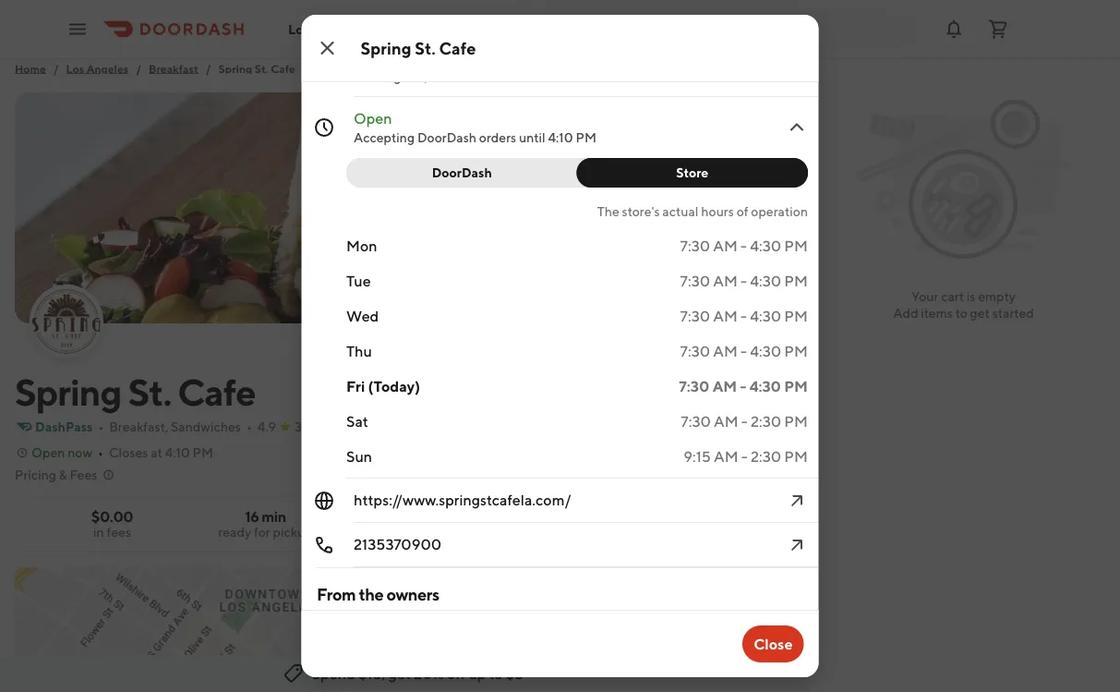 Task type: describe. For each thing, give the bounding box(es) containing it.
7:30 am - 2:30 pm
[[681, 413, 808, 430]]

(today)
[[368, 377, 420, 395]]

- for wed
[[741, 307, 747, 325]]

pricing & fees
[[15, 467, 97, 482]]

spring right the "breakfast"
[[219, 62, 252, 75]]

close spring st. cafe image
[[317, 37, 339, 59]]

30
[[295, 419, 311, 434]]

accepting
[[353, 130, 415, 145]]

of
[[737, 204, 749, 219]]

open menu image
[[67, 18, 89, 40]]

doordash inside open accepting doordash orders until 4:10 pm
[[417, 130, 476, 145]]

9:15 am - 2:30 pm
[[684, 448, 808, 465]]

from
[[317, 584, 356, 604]]

get inside your cart is empty add items to get started
[[971, 305, 991, 321]]

$5
[[506, 665, 524, 682]]

los angeles button
[[288, 21, 376, 37]]

0 horizontal spatial 4:10
[[165, 445, 190, 460]]

am for sat
[[714, 413, 738, 430]]

powered by google image for topmost map region
[[306, 9, 361, 28]]

am for thu
[[713, 342, 738, 360]]

until
[[519, 130, 545, 145]]

pm for sun
[[784, 448, 808, 465]]

16 inside 16 min ready for pickup
[[245, 508, 259, 525]]

owners
[[386, 584, 439, 604]]

min inside 16 min ready for pickup
[[262, 508, 286, 525]]

orders
[[479, 130, 516, 145]]

pm for thu
[[784, 342, 808, 360]]

at:
[[754, 595, 771, 612]]

453 inside the pick up this order at: 453 south spring street
[[631, 619, 657, 636]]

group order
[[509, 514, 586, 530]]

this
[[685, 595, 710, 612]]

angeles,
[[377, 69, 428, 84]]

4.9
[[258, 419, 276, 434]]

home link
[[15, 59, 46, 78]]

operation
[[751, 204, 808, 219]]

pickup 16 min
[[728, 507, 770, 536]]

doordash inside button
[[432, 165, 492, 180]]

0 horizontal spatial up
[[469, 665, 486, 682]]

sat
[[346, 413, 368, 430]]

&
[[59, 467, 67, 482]]

https://www.springstcafela.com/
[[353, 491, 571, 509]]

more info
[[722, 441, 781, 457]]

wed
[[346, 307, 379, 325]]

- for tue
[[741, 272, 747, 290]]

0 items, open order cart image
[[988, 18, 1010, 40]]

delivery
[[634, 507, 684, 522]]

pickup
[[728, 507, 770, 522]]

to for up
[[489, 665, 503, 682]]

up inside the pick up this order at: 453 south spring street
[[664, 595, 682, 612]]

closes
[[109, 445, 148, 460]]

spring inside 453 south spring street los angeles, ca
[[426, 49, 470, 66]]

los angeles link
[[66, 59, 129, 78]]

started
[[993, 305, 1035, 321]]

off
[[447, 665, 466, 682]]

9:15
[[684, 448, 711, 465]]

actual
[[662, 204, 699, 219]]

your
[[912, 289, 939, 304]]

0 vertical spatial angeles
[[312, 21, 361, 37]]

thu
[[346, 342, 372, 360]]

open accepting doordash orders until 4:10 pm
[[353, 110, 596, 145]]

30 ratings •
[[295, 419, 365, 434]]

home / los angeles / breakfast / spring st. cafe
[[15, 62, 296, 75]]

1 vertical spatial cafe
[[271, 62, 296, 75]]

dashpass •
[[35, 419, 104, 434]]

pricing & fees button
[[15, 466, 116, 484]]

sandwiches
[[171, 419, 241, 434]]

street inside the pick up this order at: 453 south spring street
[[750, 619, 792, 636]]

now
[[68, 445, 92, 460]]

2
[[718, 290, 725, 305]]

los angeles
[[288, 21, 361, 37]]

spring up 'dashpass •'
[[15, 370, 121, 414]]

0 horizontal spatial st.
[[128, 370, 171, 414]]

453 inside 453 south spring street los angeles, ca
[[353, 49, 380, 66]]

ready
[[218, 524, 251, 540]]

- for fri (today)
[[740, 377, 747, 395]]

group order button
[[478, 504, 598, 541]]

spring inside the pick up this order at: 453 south spring street
[[704, 619, 747, 636]]

cafe inside dialog
[[439, 38, 476, 58]]

1 vertical spatial map region
[[0, 500, 631, 692]]

4:30 for tue
[[750, 272, 781, 290]]

am for sun
[[714, 448, 738, 465]]

spend $15, get 20% off up to $5
[[312, 665, 524, 682]]

photos
[[728, 290, 770, 305]]

453 south spring street link
[[631, 619, 792, 636]]

4:30 for wed
[[750, 307, 781, 325]]

pm inside open accepting doordash orders until 4:10 pm
[[576, 130, 596, 145]]

street inside 453 south spring street los angeles, ca
[[473, 49, 515, 66]]

breakfast,
[[109, 419, 168, 434]]

pick
[[631, 595, 661, 612]]

store's
[[622, 204, 660, 219]]

2:30 for 9:15 am - 2:30 pm
[[751, 448, 781, 465]]

home
[[15, 62, 46, 75]]

empty
[[979, 289, 1016, 304]]

16 min ready for pickup
[[218, 508, 313, 540]]

1 horizontal spatial los
[[288, 21, 309, 37]]

the store's actual hours of operation
[[597, 204, 808, 219]]

2 / from the left
[[136, 62, 141, 75]]

- for mon
[[741, 237, 747, 255]]

fri
[[346, 377, 365, 395]]

order
[[713, 595, 751, 612]]

tue
[[346, 272, 371, 290]]

breakfast
[[149, 62, 198, 75]]

20%
[[414, 665, 444, 682]]

ca
[[430, 69, 450, 84]]

spend
[[312, 665, 356, 682]]

order
[[550, 514, 586, 530]]

mon
[[346, 237, 377, 255]]

2 vertical spatial cafe
[[178, 370, 256, 414]]



Task type: vqa. For each thing, say whether or not it's contained in the screenshot.
Cheetos Puffs Flamin' Hot Cheese Snacks (8 Oz) $7.99
no



Task type: locate. For each thing, give the bounding box(es) containing it.
3 4:30 from the top
[[750, 307, 781, 325]]

0 vertical spatial up
[[664, 595, 682, 612]]

open inside open accepting doordash orders until 4:10 pm
[[353, 110, 392, 127]]

0 horizontal spatial get
[[389, 665, 411, 682]]

1 vertical spatial open
[[31, 445, 65, 460]]

up right off
[[469, 665, 486, 682]]

0 horizontal spatial south
[[383, 49, 423, 66]]

5 4:30 from the top
[[750, 377, 781, 395]]

cafe up the sandwiches
[[178, 370, 256, 414]]

the
[[597, 204, 619, 219]]

/ right the "breakfast"
[[206, 62, 211, 75]]

0 horizontal spatial /
[[53, 62, 59, 75]]

28
[[643, 523, 655, 536]]

more info button
[[692, 434, 792, 464]]

min
[[262, 508, 286, 525], [658, 523, 676, 536], [746, 523, 765, 536]]

delivery 28 min
[[634, 507, 684, 536]]

1 horizontal spatial powered by google image
[[306, 9, 361, 28]]

1 vertical spatial angeles
[[87, 62, 129, 75]]

up left this
[[664, 595, 682, 612]]

cart
[[942, 289, 965, 304]]

453 down pick at right
[[631, 619, 657, 636]]

in
[[93, 524, 104, 540]]

spring down order
[[704, 619, 747, 636]]

1 vertical spatial spring st. cafe
[[15, 370, 256, 414]]

7:30 for wed
[[680, 307, 710, 325]]

click item image down click item image
[[786, 534, 808, 556]]

to for items
[[956, 305, 968, 321]]

1 vertical spatial click item image
[[786, 534, 808, 556]]

st. up breakfast, at the left bottom
[[128, 370, 171, 414]]

south
[[383, 49, 423, 66], [660, 619, 701, 636]]

from the owners
[[317, 584, 439, 604]]

spring st. cafe
[[361, 38, 476, 58], [15, 370, 256, 414]]

4:30 for thu
[[750, 342, 781, 360]]

1 horizontal spatial angeles
[[312, 21, 361, 37]]

-
[[741, 237, 747, 255], [741, 272, 747, 290], [741, 307, 747, 325], [741, 342, 747, 360], [740, 377, 747, 395], [741, 413, 748, 430], [741, 448, 748, 465]]

pm for mon
[[784, 237, 808, 255]]

click item image
[[786, 116, 808, 139], [786, 534, 808, 556]]

1 vertical spatial st.
[[255, 62, 269, 75]]

to inside your cart is empty add items to get started
[[956, 305, 968, 321]]

1 horizontal spatial street
[[750, 619, 792, 636]]

0 horizontal spatial street
[[473, 49, 515, 66]]

pm for tue
[[784, 272, 808, 290]]

1 / from the left
[[53, 62, 59, 75]]

at
[[151, 445, 163, 460]]

0 horizontal spatial 16
[[245, 508, 259, 525]]

spring st. cafe up angeles,
[[361, 38, 476, 58]]

1 horizontal spatial south
[[660, 619, 701, 636]]

min down delivery on the right bottom of page
[[658, 523, 676, 536]]

1 horizontal spatial 16
[[733, 523, 744, 536]]

save
[[423, 514, 452, 530]]

am for fri (today)
[[713, 377, 737, 395]]

1 horizontal spatial up
[[664, 595, 682, 612]]

0 vertical spatial south
[[383, 49, 423, 66]]

spring up ca
[[426, 49, 470, 66]]

2 4:30 from the top
[[750, 272, 781, 290]]

pm
[[576, 130, 596, 145], [784, 237, 808, 255], [784, 272, 808, 290], [784, 307, 808, 325], [784, 342, 808, 360], [784, 377, 808, 395], [784, 413, 808, 430], [193, 445, 213, 460], [784, 448, 808, 465]]

7:30 am - 4:30 pm for wed
[[680, 307, 808, 325]]

angeles up close spring st. cafe image
[[312, 21, 361, 37]]

1 vertical spatial 453
[[631, 619, 657, 636]]

1 horizontal spatial cafe
[[271, 62, 296, 75]]

0 horizontal spatial powered by google image
[[19, 659, 74, 677]]

7:30 for tue
[[680, 272, 710, 290]]

None radio
[[612, 504, 718, 541], [706, 504, 792, 541], [612, 504, 718, 541], [706, 504, 792, 541]]

/
[[53, 62, 59, 75], [136, 62, 141, 75], [206, 62, 211, 75]]

• right dashpass
[[98, 419, 104, 434]]

min inside delivery 28 min
[[658, 523, 676, 536]]

0 vertical spatial doordash
[[417, 130, 476, 145]]

items
[[922, 305, 954, 321]]

1 vertical spatial street
[[750, 619, 792, 636]]

16
[[245, 508, 259, 525], [733, 523, 744, 536]]

get right the $15,
[[389, 665, 411, 682]]

powered by google image for bottom map region
[[19, 659, 74, 677]]

cafe up ca
[[439, 38, 476, 58]]

1 horizontal spatial to
[[956, 305, 968, 321]]

close button
[[743, 626, 804, 663]]

4:10 right until
[[548, 130, 573, 145]]

2 horizontal spatial los
[[353, 69, 374, 84]]

4:10
[[548, 130, 573, 145], [165, 445, 190, 460]]

1 horizontal spatial 453
[[631, 619, 657, 636]]

close
[[754, 635, 793, 653]]

0 vertical spatial 4:10
[[548, 130, 573, 145]]

2 horizontal spatial cafe
[[439, 38, 476, 58]]

0 vertical spatial street
[[473, 49, 515, 66]]

pickup
[[273, 524, 313, 540]]

7:30
[[680, 237, 710, 255], [680, 272, 710, 290], [680, 307, 710, 325], [680, 342, 710, 360], [679, 377, 710, 395], [681, 413, 711, 430]]

powered by google image
[[306, 9, 361, 28], [19, 659, 74, 677]]

los
[[288, 21, 309, 37], [66, 62, 84, 75], [353, 69, 374, 84]]

doordash
[[417, 130, 476, 145], [432, 165, 492, 180]]

am for tue
[[713, 272, 738, 290]]

0 vertical spatial cafe
[[439, 38, 476, 58]]

1 vertical spatial 2:30
[[751, 448, 781, 465]]

7:30 for sat
[[681, 413, 711, 430]]

2 horizontal spatial st.
[[415, 38, 436, 58]]

2 horizontal spatial min
[[746, 523, 765, 536]]

2 horizontal spatial /
[[206, 62, 211, 75]]

angeles
[[312, 21, 361, 37], [87, 62, 129, 75]]

0 horizontal spatial cafe
[[178, 370, 256, 414]]

store
[[676, 165, 709, 180]]

spring st. cafe up breakfast, at the left bottom
[[15, 370, 256, 414]]

3 / from the left
[[206, 62, 211, 75]]

0 vertical spatial get
[[971, 305, 991, 321]]

1 vertical spatial south
[[660, 619, 701, 636]]

the
[[358, 584, 383, 604]]

pick up this order at: 453 south spring street
[[631, 595, 792, 636]]

453
[[353, 49, 380, 66], [631, 619, 657, 636]]

breakfast link
[[149, 59, 198, 78]]

for
[[254, 524, 270, 540]]

to down cart
[[956, 305, 968, 321]]

up
[[664, 595, 682, 612], [469, 665, 486, 682]]

is
[[967, 289, 976, 304]]

0 horizontal spatial angeles
[[87, 62, 129, 75]]

- for sun
[[741, 448, 748, 465]]

0 horizontal spatial los
[[66, 62, 84, 75]]

sun
[[346, 448, 372, 465]]

min for delivery
[[658, 523, 676, 536]]

• right the ratings
[[360, 419, 365, 434]]

1 vertical spatial powered by google image
[[19, 659, 74, 677]]

spring
[[361, 38, 412, 58], [426, 49, 470, 66], [219, 62, 252, 75], [15, 370, 121, 414], [704, 619, 747, 636]]

0 vertical spatial st.
[[415, 38, 436, 58]]

• right now
[[98, 445, 103, 460]]

more
[[722, 441, 754, 457]]

1 horizontal spatial /
[[136, 62, 141, 75]]

spring st. cafe image
[[15, 92, 792, 323], [31, 286, 102, 357]]

spring up angeles,
[[361, 38, 412, 58]]

open for open accepting doordash orders until 4:10 pm
[[353, 110, 392, 127]]

1 horizontal spatial st.
[[255, 62, 269, 75]]

0 vertical spatial click item image
[[786, 116, 808, 139]]

Store button
[[577, 158, 808, 188]]

DoorDash button
[[346, 158, 589, 188]]

0 vertical spatial to
[[956, 305, 968, 321]]

1 horizontal spatial min
[[658, 523, 676, 536]]

0 vertical spatial spring st. cafe
[[361, 38, 476, 58]]

am for mon
[[713, 237, 738, 255]]

4:10 right at
[[165, 445, 190, 460]]

st. up ca
[[415, 38, 436, 58]]

cafe down los angeles
[[271, 62, 296, 75]]

453 up angeles,
[[353, 49, 380, 66]]

/ right home link
[[53, 62, 59, 75]]

ratings
[[314, 419, 354, 434]]

• closes at 4:10 pm
[[98, 445, 213, 460]]

get down is
[[971, 305, 991, 321]]

min for pickup
[[746, 523, 765, 536]]

0 horizontal spatial spring st. cafe
[[15, 370, 256, 414]]

• left 4.9
[[247, 419, 252, 434]]

fri (today)
[[346, 377, 420, 395]]

breakfast, sandwiches
[[109, 419, 241, 434]]

$0.00 in fees
[[91, 508, 133, 540]]

dialog
[[167, 0, 877, 692]]

1 horizontal spatial 4:10
[[548, 130, 573, 145]]

0 horizontal spatial 453
[[353, 49, 380, 66]]

7:30 for mon
[[680, 237, 710, 255]]

0 vertical spatial 2:30
[[751, 413, 781, 430]]

16 inside pickup 16 min
[[733, 523, 744, 536]]

map region
[[167, 0, 877, 272], [0, 500, 631, 692]]

2 photos button
[[688, 283, 781, 312]]

16 down pickup at the bottom right of page
[[733, 523, 744, 536]]

south inside 453 south spring street los angeles, ca
[[383, 49, 423, 66]]

$0.00
[[91, 508, 133, 525]]

/ left the "breakfast"
[[136, 62, 141, 75]]

0 vertical spatial 453
[[353, 49, 380, 66]]

angeles down open menu image
[[87, 62, 129, 75]]

click item image up operation
[[786, 116, 808, 139]]

info
[[757, 441, 781, 457]]

1 click item image from the top
[[786, 116, 808, 139]]

pricing
[[15, 467, 56, 482]]

group
[[509, 514, 548, 530]]

st.
[[415, 38, 436, 58], [255, 62, 269, 75], [128, 370, 171, 414]]

7:30 am - 4:30 pm for tue
[[680, 272, 808, 290]]

your cart is empty add items to get started
[[894, 289, 1035, 321]]

0 vertical spatial powered by google image
[[306, 9, 361, 28]]

7:30 am - 4:30 pm for mon
[[680, 237, 808, 255]]

4 4:30 from the top
[[750, 342, 781, 360]]

dialog containing spring st. cafe
[[167, 0, 877, 692]]

$15,
[[358, 665, 386, 682]]

2:30 for 7:30 am - 2:30 pm
[[751, 413, 781, 430]]

2 vertical spatial st.
[[128, 370, 171, 414]]

2 2:30 from the top
[[751, 448, 781, 465]]

1 vertical spatial 4:10
[[165, 445, 190, 460]]

453 south spring street los angeles, ca
[[353, 49, 515, 84]]

1 2:30 from the top
[[751, 413, 781, 430]]

min right ready
[[262, 508, 286, 525]]

pm for fri (today)
[[784, 377, 808, 395]]

2:30
[[751, 413, 781, 430], [751, 448, 781, 465]]

2 photos
[[718, 290, 770, 305]]

st. right breakfast link
[[255, 62, 269, 75]]

2135370900
[[353, 536, 441, 553]]

2 click item image from the top
[[786, 534, 808, 556]]

1 vertical spatial get
[[389, 665, 411, 682]]

16 left pickup
[[245, 508, 259, 525]]

pm for wed
[[784, 307, 808, 325]]

doordash down open accepting doordash orders until 4:10 pm
[[432, 165, 492, 180]]

pm for sat
[[784, 413, 808, 430]]

los inside 453 south spring street los angeles, ca
[[353, 69, 374, 84]]

0 horizontal spatial open
[[31, 445, 65, 460]]

open up accepting
[[353, 110, 392, 127]]

1 horizontal spatial open
[[353, 110, 392, 127]]

street up open accepting doordash orders until 4:10 pm
[[473, 49, 515, 66]]

7:30 am - 4:30 pm for thu
[[680, 342, 808, 360]]

doordash up doordash button
[[417, 130, 476, 145]]

am for wed
[[713, 307, 738, 325]]

1 vertical spatial up
[[469, 665, 486, 682]]

add
[[894, 305, 919, 321]]

hours
[[701, 204, 734, 219]]

min down pickup at the bottom right of page
[[746, 523, 765, 536]]

open up pricing & fees
[[31, 445, 65, 460]]

notification bell image
[[944, 18, 966, 40]]

7:30 am - 4:30 pm
[[680, 237, 808, 255], [680, 272, 808, 290], [680, 307, 808, 325], [680, 342, 808, 360], [679, 377, 808, 395]]

order methods option group
[[612, 504, 792, 541]]

click item image
[[786, 490, 808, 512]]

min inside pickup 16 min
[[746, 523, 765, 536]]

- for sat
[[741, 413, 748, 430]]

save button
[[386, 504, 463, 541]]

to left $5
[[489, 665, 503, 682]]

7:30 am - 4:30 pm for fri (today)
[[679, 377, 808, 395]]

1 vertical spatial to
[[489, 665, 503, 682]]

1 4:30 from the top
[[750, 237, 781, 255]]

4:30 for mon
[[750, 237, 781, 255]]

4:30 for fri (today)
[[750, 377, 781, 395]]

0 vertical spatial open
[[353, 110, 392, 127]]

7:30 for thu
[[680, 342, 710, 360]]

get
[[971, 305, 991, 321], [389, 665, 411, 682]]

south up angeles,
[[383, 49, 423, 66]]

dashpass
[[35, 419, 93, 434]]

1 vertical spatial doordash
[[432, 165, 492, 180]]

fees
[[70, 467, 97, 482]]

7:30 for fri (today)
[[679, 377, 710, 395]]

fees
[[107, 524, 131, 540]]

hour options option group
[[346, 158, 808, 188]]

0 horizontal spatial to
[[489, 665, 503, 682]]

0 vertical spatial map region
[[167, 0, 877, 272]]

south inside the pick up this order at: 453 south spring street
[[660, 619, 701, 636]]

4:10 inside open accepting doordash orders until 4:10 pm
[[548, 130, 573, 145]]

street down at:
[[750, 619, 792, 636]]

0 horizontal spatial min
[[262, 508, 286, 525]]

1 horizontal spatial spring st. cafe
[[361, 38, 476, 58]]

1 horizontal spatial get
[[971, 305, 991, 321]]

street
[[473, 49, 515, 66], [750, 619, 792, 636]]

south down this
[[660, 619, 701, 636]]

open for open now
[[31, 445, 65, 460]]

- for thu
[[741, 342, 747, 360]]



